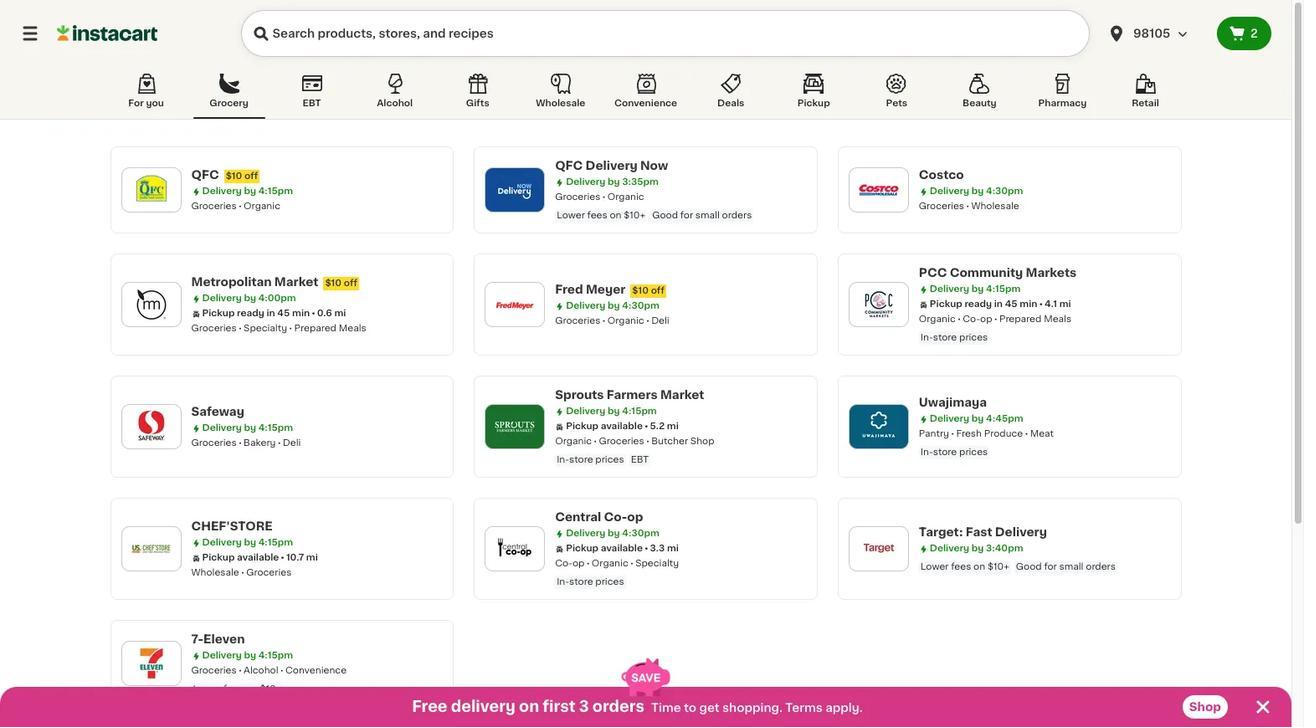 Task type: locate. For each thing, give the bounding box(es) containing it.
1 vertical spatial orders
[[1086, 563, 1116, 572]]

1 vertical spatial op
[[627, 512, 643, 523]]

lower fees on $10+
[[193, 685, 282, 694]]

by down chef'store
[[244, 538, 256, 548]]

lower down target:
[[921, 563, 949, 572]]

$10 right meyer
[[632, 286, 649, 296]]

co- for organic
[[963, 315, 980, 324]]

delivery for safeway logo
[[202, 424, 242, 433]]

delivery for costco logo
[[930, 187, 970, 196]]

1 horizontal spatial op
[[627, 512, 643, 523]]

market up 5.2 mi
[[661, 389, 705, 401]]

pickup ready in 45 min down delivery by 4:00pm
[[202, 309, 310, 318]]

1 horizontal spatial pickup ready in 45 min
[[930, 300, 1038, 309]]

0 horizontal spatial in
[[267, 309, 275, 318]]

available for co-
[[601, 544, 643, 553]]

pickup available up co-op organic specialty
[[566, 544, 643, 553]]

by up groceries wholesale
[[972, 187, 984, 196]]

1 horizontal spatial prepared
[[1000, 315, 1042, 324]]

op
[[980, 315, 993, 324], [627, 512, 643, 523], [573, 559, 585, 569]]

delivery down the metropolitan
[[202, 294, 242, 303]]

groceries up the lower fees on $10+
[[191, 666, 237, 676]]

off down grocery
[[244, 172, 258, 181]]

delivery for qfc logo on the top left of page
[[202, 187, 242, 196]]

4:30pm
[[986, 187, 1024, 196], [622, 301, 660, 311], [622, 529, 660, 538]]

lower down 7-
[[193, 685, 221, 694]]

1 vertical spatial $10+
[[988, 563, 1010, 572]]

off for metropolitan
[[344, 279, 358, 288]]

delivery
[[586, 160, 638, 172], [566, 178, 606, 187], [202, 187, 242, 196], [930, 187, 970, 196], [930, 285, 970, 294], [202, 294, 242, 303], [566, 301, 606, 311], [566, 407, 606, 416], [930, 414, 970, 424], [202, 424, 242, 433], [995, 527, 1047, 538], [566, 529, 606, 538], [202, 538, 242, 548], [930, 544, 970, 553], [202, 651, 242, 661]]

qfc for qfc $10 off
[[191, 169, 219, 181]]

delivery for fred meyer logo on the left of page
[[566, 301, 606, 311]]

convenience inside convenience button
[[614, 99, 677, 108]]

delivery by 4:15pm up groceries bakery deli
[[202, 424, 293, 433]]

45 for 4:00pm
[[277, 309, 290, 318]]

delivery for chef'store logo
[[202, 538, 242, 548]]

qfc $10 off
[[191, 169, 258, 181]]

2 vertical spatial delivery by 4:30pm
[[566, 529, 660, 538]]

by up groceries alcohol convenience
[[244, 651, 256, 661]]

alcohol
[[377, 99, 413, 108], [244, 666, 278, 676]]

pickup
[[798, 99, 830, 108], [930, 300, 963, 309], [202, 309, 235, 318], [566, 422, 599, 431], [566, 544, 599, 553], [202, 553, 235, 563]]

0 horizontal spatial small
[[696, 211, 720, 220]]

groceries down the safeway
[[191, 439, 237, 448]]

pharmacy
[[1039, 99, 1087, 108]]

delivery for 'pcc community markets logo'
[[930, 285, 970, 294]]

pickup available
[[566, 422, 643, 431], [566, 544, 643, 553], [202, 553, 279, 563]]

mi for sprouts
[[667, 422, 679, 431]]

1 vertical spatial deli
[[283, 439, 301, 448]]

0 horizontal spatial specialty
[[244, 324, 287, 333]]

op up co-op organic specialty
[[627, 512, 643, 523]]

1 vertical spatial co-
[[604, 512, 627, 523]]

$10+ down groceries alcohol convenience
[[260, 685, 282, 694]]

grocery
[[210, 99, 249, 108]]

0 vertical spatial convenience
[[614, 99, 677, 108]]

7-eleven logo image
[[129, 642, 173, 686]]

1 horizontal spatial min
[[1020, 300, 1038, 309]]

delivery down chef'store
[[202, 538, 242, 548]]

store
[[933, 333, 957, 342], [933, 448, 957, 457], [569, 455, 593, 465], [569, 578, 593, 587]]

alcohol left gifts
[[377, 99, 413, 108]]

$10
[[226, 172, 242, 181], [325, 279, 342, 288], [632, 286, 649, 296]]

4:15pm
[[258, 187, 293, 196], [986, 285, 1021, 294], [622, 407, 657, 416], [258, 424, 293, 433], [258, 538, 293, 548], [258, 651, 293, 661]]

in-store prices down co-op organic specialty
[[557, 578, 624, 587]]

delivery down 'sprouts'
[[566, 407, 606, 416]]

by for 7-eleven
[[244, 651, 256, 661]]

1 horizontal spatial ready
[[965, 300, 992, 309]]

groceries specialty prepared meals
[[191, 324, 366, 333]]

deli right bakery
[[283, 439, 301, 448]]

0 horizontal spatial off
[[244, 172, 258, 181]]

0 horizontal spatial for
[[681, 211, 693, 220]]

1 vertical spatial wholesale
[[972, 202, 1020, 211]]

$10 down grocery
[[226, 172, 242, 181]]

beauty
[[963, 99, 997, 108]]

1 horizontal spatial convenience
[[614, 99, 677, 108]]

delivery down qfc $10 off on the top
[[202, 187, 242, 196]]

wholesale for wholesale groceries
[[191, 569, 239, 578]]

on down delivery by 3:40pm
[[974, 563, 986, 572]]

market
[[275, 276, 318, 288], [661, 389, 705, 401]]

delivery down fred
[[566, 301, 606, 311]]

deals button
[[695, 70, 767, 119]]

off inside fred meyer $10 off
[[651, 286, 665, 296]]

delivery by 4:30pm up groceries wholesale
[[930, 187, 1024, 196]]

1 horizontal spatial for
[[1044, 563, 1057, 572]]

sprouts
[[555, 389, 604, 401]]

$10+ down 3:35pm
[[624, 211, 646, 220]]

shop right butcher
[[691, 437, 715, 446]]

0 horizontal spatial 45
[[277, 309, 290, 318]]

1 vertical spatial in-store prices
[[921, 448, 988, 457]]

market up 4:00pm
[[275, 276, 318, 288]]

groceries alcohol convenience
[[191, 666, 347, 676]]

delivery for central co-op logo
[[566, 529, 606, 538]]

ready for co-
[[965, 300, 992, 309]]

organic groceries butcher shop
[[555, 437, 715, 446]]

in-store prices down the fresh
[[921, 448, 988, 457]]

qfc delivery now logo image
[[493, 168, 537, 212]]

wholesale groceries
[[191, 569, 292, 578]]

to
[[684, 702, 697, 714]]

wholesale up pcc community markets
[[972, 202, 1020, 211]]

delivery down the uwajimaya
[[930, 414, 970, 424]]

wholesale for wholesale
[[536, 99, 586, 108]]

0 vertical spatial orders
[[722, 211, 752, 220]]

markets
[[1026, 267, 1077, 279]]

apply.
[[826, 702, 863, 714]]

co- for central
[[604, 512, 627, 523]]

by for central co-op
[[608, 529, 620, 538]]

0 horizontal spatial ebt
[[303, 99, 321, 108]]

0 horizontal spatial ready
[[237, 309, 264, 318]]

in up 'organic co-op prepared meals' at the right top
[[994, 300, 1003, 309]]

prepared
[[1000, 315, 1042, 324], [294, 324, 337, 333]]

off inside "metropolitan market $10 off"
[[344, 279, 358, 288]]

specialty down 3.3
[[636, 559, 679, 569]]

wholesale down chef'store
[[191, 569, 239, 578]]

co-
[[963, 315, 980, 324], [604, 512, 627, 523], [555, 559, 573, 569]]

4:30pm for central co-op
[[622, 529, 660, 538]]

min for 4:15pm
[[1020, 300, 1038, 309]]

$10 inside fred meyer $10 off
[[632, 286, 649, 296]]

4:15pm for 7-eleven
[[258, 651, 293, 661]]

in- down co-op organic specialty
[[557, 578, 569, 587]]

fees down the delivery by 3:35pm
[[587, 211, 608, 220]]

0 horizontal spatial groceries organic
[[191, 202, 281, 211]]

1 vertical spatial good
[[1016, 563, 1042, 572]]

good
[[652, 211, 678, 220], [1016, 563, 1042, 572]]

pcc community markets logo image
[[857, 283, 901, 327]]

shop inside button
[[1190, 702, 1222, 713]]

delivery up the delivery by 3:35pm
[[586, 160, 638, 172]]

delivery down central
[[566, 529, 606, 538]]

available
[[601, 422, 643, 431], [601, 544, 643, 553], [237, 553, 279, 563]]

1 horizontal spatial 45
[[1005, 300, 1018, 309]]

1 horizontal spatial $10
[[325, 279, 342, 288]]

1 vertical spatial convenience
[[286, 666, 347, 676]]

groceries organic
[[555, 193, 644, 202], [191, 202, 281, 211]]

1 horizontal spatial off
[[344, 279, 358, 288]]

eleven
[[204, 634, 245, 646]]

op down the community
[[980, 315, 993, 324]]

delivery down the safeway
[[202, 424, 242, 433]]

0 vertical spatial fees
[[587, 211, 608, 220]]

wholesale button
[[525, 70, 597, 119]]

wholesale
[[536, 99, 586, 108], [972, 202, 1020, 211], [191, 569, 239, 578]]

pickup available for farmers
[[566, 422, 643, 431]]

delivery for target: fast delivery logo
[[930, 544, 970, 553]]

0 horizontal spatial min
[[292, 309, 310, 318]]

off
[[244, 172, 258, 181], [344, 279, 358, 288], [651, 286, 665, 296]]

wholesale inside button
[[536, 99, 586, 108]]

lower fees on $10+ good for small orders down 3:40pm
[[921, 563, 1116, 572]]

delivery down target:
[[930, 544, 970, 553]]

2 horizontal spatial orders
[[1086, 563, 1116, 572]]

delivery down costco
[[930, 187, 970, 196]]

pets button
[[861, 70, 933, 119]]

0 vertical spatial $10+
[[624, 211, 646, 220]]

organic
[[608, 193, 644, 202], [244, 202, 281, 211], [919, 315, 956, 324], [608, 316, 644, 326], [555, 437, 592, 446], [592, 559, 629, 569]]

0 vertical spatial good
[[652, 211, 678, 220]]

1 vertical spatial lower fees on $10+ good for small orders
[[921, 563, 1116, 572]]

delivery by 4:30pm
[[930, 187, 1024, 196], [566, 301, 660, 311], [566, 529, 660, 538]]

fees
[[587, 211, 608, 220], [951, 563, 972, 572], [224, 685, 244, 694]]

0 vertical spatial in-store prices
[[921, 333, 988, 342]]

by
[[608, 178, 620, 187], [244, 187, 256, 196], [972, 187, 984, 196], [972, 285, 984, 294], [244, 294, 256, 303], [608, 301, 620, 311], [608, 407, 620, 416], [972, 414, 984, 424], [244, 424, 256, 433], [608, 529, 620, 538], [244, 538, 256, 548], [972, 544, 984, 553], [244, 651, 256, 661]]

pickup for pcc community markets
[[930, 300, 963, 309]]

0 vertical spatial small
[[696, 211, 720, 220]]

98105
[[1134, 28, 1171, 39]]

4:15pm for safeway
[[258, 424, 293, 433]]

mi right 10.7
[[306, 553, 318, 563]]

time
[[651, 702, 681, 714]]

on down the delivery by 3:35pm
[[610, 211, 622, 220]]

1 horizontal spatial deli
[[652, 316, 670, 326]]

orders
[[722, 211, 752, 220], [1086, 563, 1116, 572], [593, 700, 645, 715]]

qfc up the delivery by 3:35pm
[[555, 160, 583, 172]]

1 horizontal spatial qfc
[[555, 160, 583, 172]]

co- down central
[[555, 559, 573, 569]]

mi
[[1060, 300, 1071, 309], [334, 309, 346, 318], [667, 422, 679, 431], [667, 544, 679, 553], [306, 553, 318, 563]]

delivery by 4:15pm down the community
[[930, 285, 1021, 294]]

organic down qfc $10 off on the top
[[244, 202, 281, 211]]

lower down the delivery by 3:35pm
[[557, 211, 585, 220]]

groceries organic down qfc $10 off on the top
[[191, 202, 281, 211]]

0 horizontal spatial co-
[[555, 559, 573, 569]]

1 vertical spatial small
[[1060, 563, 1084, 572]]

organic up in-store prices ebt
[[555, 437, 592, 446]]

delivery down the qfc delivery now
[[566, 178, 606, 187]]

0 horizontal spatial orders
[[593, 700, 645, 715]]

1 horizontal spatial wholesale
[[536, 99, 586, 108]]

by for safeway
[[244, 424, 256, 433]]

on
[[610, 211, 622, 220], [974, 563, 986, 572], [246, 685, 258, 694], [519, 700, 539, 715]]

op down central
[[573, 559, 585, 569]]

1 horizontal spatial ebt
[[631, 455, 649, 465]]

0 vertical spatial lower fees on $10+ good for small orders
[[557, 211, 752, 220]]

delivery by 4:15pm for chef'store
[[202, 538, 293, 548]]

delivery by 4:15pm for pcc community markets
[[930, 285, 1021, 294]]

2 horizontal spatial $10
[[632, 286, 649, 296]]

0 vertical spatial co-
[[963, 315, 980, 324]]

4:30pm up groceries wholesale
[[986, 187, 1024, 196]]

prices down the fresh
[[960, 448, 988, 457]]

uwajimaya logo image
[[857, 405, 901, 449]]

2 horizontal spatial co-
[[963, 315, 980, 324]]

available up co-op organic specialty
[[601, 544, 643, 553]]

prices
[[960, 333, 988, 342], [960, 448, 988, 457], [596, 455, 624, 465], [596, 578, 624, 587]]

2
[[1251, 28, 1258, 39]]

wholesale up the qfc delivery now
[[536, 99, 586, 108]]

2 horizontal spatial lower
[[921, 563, 949, 572]]

ebt
[[303, 99, 321, 108], [631, 455, 649, 465]]

delivery down the pcc
[[930, 285, 970, 294]]

0 horizontal spatial market
[[275, 276, 318, 288]]

lower
[[557, 211, 585, 220], [921, 563, 949, 572], [193, 685, 221, 694]]

delivery by 4:15pm down sprouts farmers market
[[566, 407, 657, 416]]

2 vertical spatial wholesale
[[191, 569, 239, 578]]

deli
[[652, 316, 670, 326], [283, 439, 301, 448]]

2 vertical spatial in-store prices
[[557, 578, 624, 587]]

mi up butcher
[[667, 422, 679, 431]]

by for costco
[[972, 187, 984, 196]]

$10 inside "metropolitan market $10 off"
[[325, 279, 342, 288]]

0 horizontal spatial qfc
[[191, 169, 219, 181]]

ebt right grocery
[[303, 99, 321, 108]]

mi right 0.6
[[334, 309, 346, 318]]

in- down pantry
[[921, 448, 933, 457]]

lower fees on $10+ good for small orders down 3:35pm
[[557, 211, 752, 220]]

10.7 mi
[[286, 553, 318, 563]]

4:30pm up groceries organic deli
[[622, 301, 660, 311]]

co-op organic specialty
[[555, 559, 679, 569]]

costco
[[919, 169, 964, 181]]

0 horizontal spatial pickup ready in 45 min
[[202, 309, 310, 318]]

shop
[[691, 437, 715, 446], [1190, 702, 1222, 713]]

groceries
[[555, 193, 601, 202], [191, 202, 237, 211], [919, 202, 965, 211], [555, 316, 601, 326], [191, 324, 237, 333], [599, 437, 644, 446], [191, 439, 237, 448], [246, 569, 292, 578], [191, 666, 237, 676]]

specialty
[[244, 324, 287, 333], [636, 559, 679, 569]]

lower fees on $10+ good for small orders
[[557, 211, 752, 220], [921, 563, 1116, 572]]

pickup ready in 45 min for 4:00pm
[[202, 309, 310, 318]]

None search field
[[241, 10, 1090, 57]]

available for farmers
[[601, 422, 643, 431]]

shop categories tab list
[[110, 70, 1182, 119]]

by down the metropolitan
[[244, 294, 256, 303]]

groceries organic for 4:15pm
[[191, 202, 281, 211]]

groceries down the delivery by 3:35pm
[[555, 193, 601, 202]]

delivery for metropolitan market logo
[[202, 294, 242, 303]]

qfc right qfc logo on the top left of page
[[191, 169, 219, 181]]

fees down delivery by 3:40pm
[[951, 563, 972, 572]]

0 vertical spatial deli
[[652, 316, 670, 326]]

1 vertical spatial shop
[[1190, 702, 1222, 713]]

on left first
[[519, 700, 539, 715]]

prepared down pcc community markets
[[1000, 315, 1042, 324]]

0 vertical spatial for
[[681, 211, 693, 220]]

off right meyer
[[651, 286, 665, 296]]

sprouts farmers market logo image
[[493, 405, 537, 449]]

by down central co-op
[[608, 529, 620, 538]]

1 horizontal spatial in
[[994, 300, 1003, 309]]

delivery by 4:15pm up groceries alcohol convenience
[[202, 651, 293, 661]]

in- down the pcc
[[921, 333, 933, 342]]

45 up groceries specialty prepared meals
[[277, 309, 290, 318]]

3:35pm
[[622, 178, 659, 187]]

prices down 'organic co-op prepared meals' at the right top
[[960, 333, 988, 342]]

organic down central co-op
[[592, 559, 629, 569]]

off up 0.6 mi
[[344, 279, 358, 288]]

organic down fred meyer $10 off
[[608, 316, 644, 326]]

available up organic groceries butcher shop
[[601, 422, 643, 431]]

pickup ready in 45 min
[[930, 300, 1038, 309], [202, 309, 310, 318]]

0 horizontal spatial alcohol
[[244, 666, 278, 676]]

ready for specialty
[[237, 309, 264, 318]]

ready up 'organic co-op prepared meals' at the right top
[[965, 300, 992, 309]]

min left 4.1
[[1020, 300, 1038, 309]]

by for chef'store
[[244, 538, 256, 548]]

1 horizontal spatial groceries organic
[[555, 193, 644, 202]]

1 horizontal spatial shop
[[1190, 702, 1222, 713]]

1 vertical spatial ebt
[[631, 455, 649, 465]]

fred meyer $10 off
[[555, 284, 665, 296]]

0 vertical spatial ebt
[[303, 99, 321, 108]]

pickup available up in-store prices ebt
[[566, 422, 643, 431]]

0 horizontal spatial $10+
[[260, 685, 282, 694]]

by for target: fast delivery
[[972, 544, 984, 553]]

2 horizontal spatial off
[[651, 286, 665, 296]]

mi for central
[[667, 544, 679, 553]]

pets
[[886, 99, 908, 108]]

delivery by 4:15pm for 7-eleven
[[202, 651, 293, 661]]

for
[[681, 211, 693, 220], [1044, 563, 1057, 572]]

min
[[1020, 300, 1038, 309], [292, 309, 310, 318]]

45 for 4:15pm
[[1005, 300, 1018, 309]]

1 horizontal spatial market
[[661, 389, 705, 401]]

groceries organic down the delivery by 3:35pm
[[555, 193, 644, 202]]

0 vertical spatial wholesale
[[536, 99, 586, 108]]

meat
[[1030, 430, 1054, 439]]

by down qfc $10 off on the top
[[244, 187, 256, 196]]

1 horizontal spatial alcohol
[[377, 99, 413, 108]]

0 horizontal spatial wholesale
[[191, 569, 239, 578]]

0 horizontal spatial $10
[[226, 172, 242, 181]]

for you
[[128, 99, 164, 108]]

alcohol inside button
[[377, 99, 413, 108]]

off for fred
[[651, 286, 665, 296]]

pickup down 'sprouts'
[[566, 422, 599, 431]]

2 horizontal spatial op
[[980, 315, 993, 324]]

pickup ready in 45 min up 'organic co-op prepared meals' at the right top
[[930, 300, 1038, 309]]

deli for groceries organic deli
[[652, 316, 670, 326]]

1 horizontal spatial orders
[[722, 211, 752, 220]]

2 vertical spatial op
[[573, 559, 585, 569]]

2 button
[[1217, 17, 1272, 50]]

convenience button
[[608, 70, 684, 119]]



Task type: describe. For each thing, give the bounding box(es) containing it.
shopping.
[[723, 702, 783, 714]]

groceries bakery deli
[[191, 439, 301, 448]]

gifts
[[466, 99, 490, 108]]

0 horizontal spatial lower fees on $10+ good for small orders
[[557, 211, 752, 220]]

safeway
[[191, 406, 244, 418]]

qfc delivery now
[[555, 160, 668, 172]]

bakery
[[244, 439, 276, 448]]

groceries down qfc $10 off on the top
[[191, 202, 237, 211]]

instacart image
[[57, 23, 157, 44]]

0 horizontal spatial meals
[[339, 324, 366, 333]]

costco logo image
[[857, 168, 901, 212]]

by for qfc delivery now
[[608, 178, 620, 187]]

2 vertical spatial fees
[[224, 685, 244, 694]]

groceries wholesale
[[919, 202, 1020, 211]]

now
[[640, 160, 668, 172]]

beauty button
[[944, 70, 1016, 119]]

ebt inside button
[[303, 99, 321, 108]]

0 horizontal spatial convenience
[[286, 666, 347, 676]]

target: fast delivery
[[919, 527, 1047, 538]]

$10 inside qfc $10 off
[[226, 172, 242, 181]]

$10 for metropolitan
[[325, 279, 342, 288]]

3.3
[[650, 544, 665, 553]]

delivery by 4:15pm for sprouts farmers market
[[566, 407, 657, 416]]

metropolitan market logo image
[[129, 283, 173, 327]]

Search field
[[241, 10, 1090, 57]]

in-store prices ebt
[[557, 455, 649, 465]]

uwajimaya
[[919, 397, 987, 409]]

1 vertical spatial for
[[1044, 563, 1057, 572]]

3:40pm
[[986, 544, 1024, 553]]

1 horizontal spatial small
[[1060, 563, 1084, 572]]

1 horizontal spatial good
[[1016, 563, 1042, 572]]

produce
[[984, 430, 1023, 439]]

1 horizontal spatial $10+
[[624, 211, 646, 220]]

5.2 mi
[[650, 422, 679, 431]]

free delivery on first 3 orders time to get shopping. terms apply.
[[412, 700, 863, 715]]

pcc community markets
[[919, 267, 1077, 279]]

groceries organic for 3:35pm
[[555, 193, 644, 202]]

2 horizontal spatial $10+
[[988, 563, 1010, 572]]

delivery by 4:45pm
[[930, 414, 1024, 424]]

delivery by 3:40pm
[[930, 544, 1024, 553]]

central
[[555, 512, 601, 523]]

0 vertical spatial specialty
[[244, 324, 287, 333]]

pickup available up wholesale groceries
[[202, 553, 279, 563]]

pickup inside pickup button
[[798, 99, 830, 108]]

save image
[[621, 659, 671, 697]]

1 horizontal spatial lower
[[557, 211, 585, 220]]

store down 'organic co-op prepared meals' at the right top
[[933, 333, 957, 342]]

delivery for qfc delivery now logo
[[566, 178, 606, 187]]

metropolitan market $10 off
[[191, 276, 358, 288]]

qfc for qfc delivery now
[[555, 160, 583, 172]]

1 vertical spatial fees
[[951, 563, 972, 572]]

groceries down 10.7
[[246, 569, 292, 578]]

in for specialty
[[267, 309, 275, 318]]

op for central
[[627, 512, 643, 523]]

4:00pm
[[258, 294, 296, 303]]

community
[[950, 267, 1023, 279]]

1 vertical spatial alcohol
[[244, 666, 278, 676]]

0 horizontal spatial shop
[[691, 437, 715, 446]]

groceries down delivery by 4:00pm
[[191, 324, 237, 333]]

groceries organic deli
[[555, 316, 670, 326]]

4:45pm
[[986, 414, 1024, 424]]

10.7
[[286, 553, 304, 563]]

butcher
[[652, 437, 688, 446]]

in-store prices for pcc community markets
[[921, 333, 988, 342]]

target: fast delivery logo image
[[857, 527, 901, 571]]

delivery by 3:35pm
[[566, 178, 659, 187]]

terms
[[786, 702, 823, 714]]

prices down co-op organic specialty
[[596, 578, 624, 587]]

1 vertical spatial 4:30pm
[[622, 301, 660, 311]]

get
[[700, 702, 720, 714]]

sprouts farmers market
[[555, 389, 705, 401]]

7-
[[191, 634, 204, 646]]

2 horizontal spatial wholesale
[[972, 202, 1020, 211]]

3
[[579, 700, 589, 715]]

you
[[146, 99, 164, 108]]

ebt button
[[276, 70, 348, 119]]

delivery
[[451, 700, 516, 715]]

0 horizontal spatial op
[[573, 559, 585, 569]]

1 vertical spatial market
[[661, 389, 705, 401]]

organic down the delivery by 3:35pm
[[608, 193, 644, 202]]

chef'store
[[191, 521, 273, 533]]

by for uwajimaya
[[972, 414, 984, 424]]

store down pantry
[[933, 448, 957, 457]]

by for sprouts farmers market
[[608, 407, 620, 416]]

for
[[128, 99, 144, 108]]

farmers
[[607, 389, 658, 401]]

4:15pm for pcc community markets
[[986, 285, 1021, 294]]

gifts button
[[442, 70, 514, 119]]

5.2
[[650, 422, 665, 431]]

2 vertical spatial co-
[[555, 559, 573, 569]]

target:
[[919, 527, 963, 538]]

retail
[[1132, 99, 1160, 108]]

groceries up in-store prices ebt
[[599, 437, 644, 446]]

0 horizontal spatial good
[[652, 211, 678, 220]]

off inside qfc $10 off
[[244, 172, 258, 181]]

delivery for uwajimaya logo
[[930, 414, 970, 424]]

meyer
[[586, 284, 626, 296]]

in- up central
[[557, 455, 569, 465]]

pickup down the metropolitan
[[202, 309, 235, 318]]

qfc logo image
[[129, 168, 173, 212]]

organic down the pcc
[[919, 315, 956, 324]]

4:15pm for chef'store
[[258, 538, 293, 548]]

prices down organic groceries butcher shop
[[596, 455, 624, 465]]

op for organic
[[980, 315, 993, 324]]

pickup for sprouts farmers market
[[566, 422, 599, 431]]

7-eleven
[[191, 634, 245, 646]]

1 horizontal spatial meals
[[1044, 315, 1072, 324]]

3.3 mi
[[650, 544, 679, 553]]

fred
[[555, 284, 583, 296]]

pharmacy button
[[1027, 70, 1099, 119]]

alcohol button
[[359, 70, 431, 119]]

pickup available for co-
[[566, 544, 643, 553]]

$10 for fred
[[632, 286, 649, 296]]

delivery for sprouts farmers market logo
[[566, 407, 606, 416]]

organic co-op prepared meals
[[919, 315, 1072, 324]]

delivery by 4:30pm for costco
[[930, 187, 1024, 196]]

0.6 mi
[[317, 309, 346, 318]]

safeway logo image
[[129, 405, 173, 449]]

deli for groceries bakery deli
[[283, 439, 301, 448]]

shop button
[[1183, 696, 1228, 719]]

groceries down costco
[[919, 202, 965, 211]]

1 horizontal spatial lower fees on $10+ good for small orders
[[921, 563, 1116, 572]]

0 horizontal spatial prepared
[[294, 324, 337, 333]]

delivery by 4:15pm down qfc $10 off on the top
[[202, 187, 293, 196]]

4:30pm for costco
[[986, 187, 1024, 196]]

1 horizontal spatial fees
[[587, 211, 608, 220]]

free
[[412, 700, 448, 715]]

2 vertical spatial lower
[[193, 685, 221, 694]]

0.6
[[317, 309, 332, 318]]

min for 4:00pm
[[292, 309, 310, 318]]

for you button
[[110, 70, 182, 119]]

metropolitan
[[191, 276, 272, 288]]

2 vertical spatial $10+
[[260, 685, 282, 694]]

2 vertical spatial orders
[[593, 700, 645, 715]]

pantry fresh produce meat
[[919, 430, 1054, 439]]

pcc
[[919, 267, 947, 279]]

groceries down fred
[[555, 316, 601, 326]]

in for co-op
[[994, 300, 1003, 309]]

delivery for 7-eleven logo
[[202, 651, 242, 661]]

4.1
[[1045, 300, 1057, 309]]

1 vertical spatial specialty
[[636, 559, 679, 569]]

retail button
[[1110, 70, 1182, 119]]

chef'store logo image
[[129, 527, 173, 571]]

4.1 mi
[[1045, 300, 1071, 309]]

2 98105 button from the left
[[1107, 10, 1207, 57]]

delivery up 3:40pm
[[995, 527, 1047, 538]]

fresh
[[957, 430, 982, 439]]

central co-op
[[555, 512, 643, 523]]

close image
[[1253, 697, 1274, 718]]

1 vertical spatial lower
[[921, 563, 949, 572]]

grocery button
[[193, 70, 265, 119]]

on down groceries alcohol convenience
[[246, 685, 258, 694]]

central co-op logo image
[[493, 527, 537, 571]]

delivery by 4:30pm for central co-op
[[566, 529, 660, 538]]

store down co-op organic specialty
[[569, 578, 593, 587]]

fast
[[966, 527, 993, 538]]

pickup ready in 45 min for 4:15pm
[[930, 300, 1038, 309]]

available up wholesale groceries
[[237, 553, 279, 563]]

by up groceries organic deli
[[608, 301, 620, 311]]

pantry
[[919, 430, 949, 439]]

by for pcc community markets
[[972, 285, 984, 294]]

store down organic groceries butcher shop
[[569, 455, 593, 465]]

pickup for central co-op
[[566, 544, 599, 553]]

fred meyer logo image
[[493, 283, 537, 327]]

delivery by 4:15pm for safeway
[[202, 424, 293, 433]]

1 vertical spatial delivery by 4:30pm
[[566, 301, 660, 311]]

pickup button
[[778, 70, 850, 119]]

delivery by 4:00pm
[[202, 294, 296, 303]]

0 vertical spatial market
[[275, 276, 318, 288]]

pickup for chef'store
[[202, 553, 235, 563]]

mi for pcc
[[1060, 300, 1071, 309]]

in-store prices for central co-op
[[557, 578, 624, 587]]

4:15pm for sprouts farmers market
[[622, 407, 657, 416]]

deals
[[718, 99, 745, 108]]

1 98105 button from the left
[[1097, 10, 1217, 57]]



Task type: vqa. For each thing, say whether or not it's contained in the screenshot.
Delivery corresponding to PCC Community Markets logo
yes



